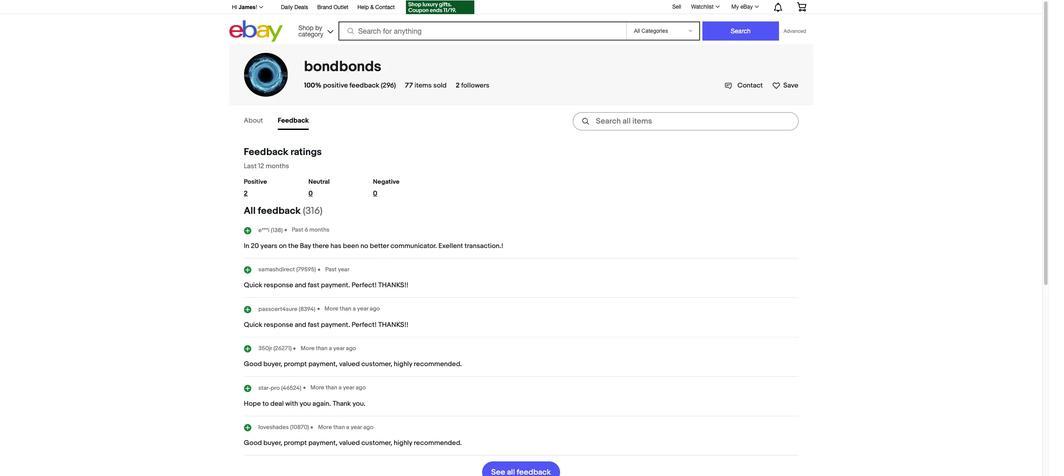 Task type: locate. For each thing, give the bounding box(es) containing it.
0 vertical spatial response
[[264, 281, 293, 290]]

(296)
[[381, 81, 396, 90]]

prompt down (10870)
[[284, 439, 307, 448]]

0 vertical spatial prompt
[[284, 360, 307, 369]]

a
[[353, 305, 356, 312], [329, 345, 332, 352], [339, 384, 342, 391], [346, 424, 349, 431]]

2 quick from the top
[[244, 320, 262, 329]]

more than a year ago for star-pro (46524)
[[311, 384, 366, 391]]

year
[[338, 266, 350, 273], [357, 305, 368, 312], [333, 345, 345, 352], [343, 384, 354, 391], [351, 424, 362, 431]]

1 vertical spatial quick response and fast payment. perfect! thanks!!
[[244, 320, 409, 329]]

than
[[340, 305, 351, 312], [316, 345, 328, 352], [326, 384, 337, 391], [333, 424, 345, 431]]

1 vertical spatial and
[[295, 320, 306, 329]]

fast down (79595)
[[308, 281, 319, 290]]

0 vertical spatial buyer,
[[263, 360, 282, 369]]

2 and from the top
[[295, 320, 306, 329]]

2 payment. from the top
[[321, 320, 350, 329]]

0 horizontal spatial 2
[[244, 189, 248, 198]]

0 inside negative 0
[[373, 189, 377, 198]]

communicator.
[[390, 242, 437, 250]]

contact right &
[[375, 4, 395, 10]]

2 thanks!! from the top
[[378, 320, 409, 329]]

customer, up "you."
[[361, 360, 392, 369]]

past
[[292, 226, 303, 234], [325, 266, 337, 273]]

0 vertical spatial perfect!
[[352, 281, 377, 290]]

all feedback (316)
[[244, 205, 323, 217]]

negative
[[373, 178, 400, 186]]

6
[[305, 226, 308, 234]]

passcert4sure (8394)
[[258, 306, 316, 313]]

watchlist link
[[686, 1, 724, 12]]

past down has
[[325, 266, 337, 273]]

buyer,
[[263, 360, 282, 369], [263, 439, 282, 448]]

feedback
[[350, 81, 379, 90], [258, 205, 301, 217]]

my
[[732, 4, 739, 10]]

0 vertical spatial thanks!!
[[378, 281, 409, 290]]

good down 350jr
[[244, 360, 262, 369]]

0 vertical spatial payment.
[[321, 281, 350, 290]]

1 good buyer, prompt payment, valued customer, highly recommended. from the top
[[244, 360, 462, 369]]

1 vertical spatial response
[[264, 320, 293, 329]]

last
[[244, 162, 257, 171]]

good down 'loveshades'
[[244, 439, 262, 448]]

0
[[308, 189, 313, 198], [373, 189, 377, 198]]

perfect! for year
[[352, 281, 377, 290]]

1 horizontal spatial 0
[[373, 189, 377, 198]]

0 link
[[308, 189, 350, 202], [373, 189, 415, 202]]

2 fast from the top
[[308, 320, 319, 329]]

you
[[300, 399, 311, 408]]

1 vertical spatial 2
[[244, 189, 248, 198]]

response
[[264, 281, 293, 290], [264, 320, 293, 329]]

james
[[239, 4, 256, 10]]

0 vertical spatial recommended.
[[414, 360, 462, 369]]

ebay
[[741, 4, 753, 10]]

(26271)
[[273, 345, 292, 352]]

and for (79595)
[[295, 281, 306, 290]]

more than a year ago for loveshades (10870)
[[318, 424, 374, 431]]

1 vertical spatial payment.
[[321, 320, 350, 329]]

0 vertical spatial payment,
[[308, 360, 338, 369]]

more than a year ago for passcert4sure (8394)
[[325, 305, 380, 312]]

quick response and fast payment. perfect! thanks!!
[[244, 281, 409, 290], [244, 320, 409, 329]]

response down samashdirect
[[264, 281, 293, 290]]

quick
[[244, 281, 262, 290], [244, 320, 262, 329]]

good buyer, prompt payment, valued customer, highly recommended. down "you."
[[244, 439, 462, 448]]

in 20 years on the bay there has been no better communicator. exellent transaction.!
[[244, 242, 504, 250]]

0 vertical spatial and
[[295, 281, 306, 290]]

0 link down neutral
[[308, 189, 350, 202]]

0 for neutral 0
[[308, 189, 313, 198]]

(10870)
[[290, 424, 309, 431]]

0 vertical spatial customer,
[[361, 360, 392, 369]]

1 vertical spatial good buyer, prompt payment, valued customer, highly recommended.
[[244, 439, 462, 448]]

bay
[[300, 242, 311, 250]]

more than a year ago down thank
[[318, 424, 374, 431]]

good
[[244, 360, 262, 369], [244, 439, 262, 448]]

2 followers
[[456, 81, 490, 90]]

contact left save button
[[738, 81, 763, 90]]

e***i (138)
[[258, 227, 283, 234]]

0 horizontal spatial 0 link
[[308, 189, 350, 202]]

1 payment. from the top
[[321, 281, 350, 290]]

0 vertical spatial good buyer, prompt payment, valued customer, highly recommended.
[[244, 360, 462, 369]]

there
[[313, 242, 329, 250]]

0 link for neutral 0
[[308, 189, 350, 202]]

prompt down the (26271)
[[284, 360, 307, 369]]

2 valued from the top
[[339, 439, 360, 448]]

contact link
[[725, 81, 763, 90]]

0 horizontal spatial months
[[266, 162, 289, 171]]

than up again.
[[326, 384, 337, 391]]

2 customer, from the top
[[361, 439, 392, 448]]

2 good from the top
[[244, 439, 262, 448]]

fast down (8394)
[[308, 320, 319, 329]]

more for loveshades (10870)
[[318, 424, 332, 431]]

customer,
[[361, 360, 392, 369], [361, 439, 392, 448]]

0 vertical spatial highly
[[394, 360, 412, 369]]

neutral 0
[[308, 178, 330, 198]]

0 link down the negative
[[373, 189, 415, 202]]

1 horizontal spatial contact
[[738, 81, 763, 90]]

recommended. for (10870)
[[414, 439, 462, 448]]

feedback ratings last 12 months
[[244, 146, 322, 171]]

than right the (26271)
[[316, 345, 328, 352]]

1 vertical spatial perfect!
[[352, 320, 377, 329]]

feedback up (138)
[[258, 205, 301, 217]]

2
[[456, 81, 460, 90], [244, 189, 248, 198]]

0 vertical spatial past
[[292, 226, 303, 234]]

1 vertical spatial quick
[[244, 320, 262, 329]]

1 vertical spatial customer,
[[361, 439, 392, 448]]

0 vertical spatial contact
[[375, 4, 395, 10]]

watchlist
[[691, 4, 714, 10]]

thanks!! for more than a year ago
[[378, 320, 409, 329]]

more down again.
[[318, 424, 332, 431]]

1 good from the top
[[244, 360, 262, 369]]

1 vertical spatial feedback
[[244, 146, 288, 158]]

to
[[263, 399, 269, 408]]

prompt for (26271)
[[284, 360, 307, 369]]

1 vertical spatial payment,
[[308, 439, 338, 448]]

brand outlet link
[[317, 3, 348, 13]]

350jr (26271)
[[258, 345, 292, 352]]

quick response and fast payment. perfect! thanks!! down (8394)
[[244, 320, 409, 329]]

0 horizontal spatial past
[[292, 226, 303, 234]]

quick down samashdirect
[[244, 281, 262, 290]]

valued up thank
[[339, 360, 360, 369]]

1 vertical spatial thanks!!
[[378, 320, 409, 329]]

2 recommended. from the top
[[414, 439, 462, 448]]

loveshades
[[258, 424, 289, 431]]

0 vertical spatial months
[[266, 162, 289, 171]]

bondbonds link
[[304, 58, 381, 76]]

feedback up 12
[[244, 146, 288, 158]]

recommended.
[[414, 360, 462, 369], [414, 439, 462, 448]]

1 horizontal spatial 0 link
[[373, 189, 415, 202]]

brand outlet
[[317, 4, 348, 10]]

star-
[[258, 384, 271, 392]]

good buyer, prompt payment, valued customer, highly recommended.
[[244, 360, 462, 369], [244, 439, 462, 448]]

more right the (26271)
[[301, 345, 315, 352]]

1 valued from the top
[[339, 360, 360, 369]]

0 vertical spatial fast
[[308, 281, 319, 290]]

1 vertical spatial fast
[[308, 320, 319, 329]]

0 vertical spatial good
[[244, 360, 262, 369]]

and down (8394)
[[295, 320, 306, 329]]

1 buyer, from the top
[[263, 360, 282, 369]]

years
[[261, 242, 277, 250]]

1 response from the top
[[264, 281, 293, 290]]

buyer, down 350jr (26271)
[[263, 360, 282, 369]]

shop by category button
[[294, 20, 335, 40]]

0 vertical spatial feedback
[[278, 116, 309, 125]]

0 vertical spatial feedback
[[350, 81, 379, 90]]

than right (8394)
[[340, 305, 351, 312]]

transaction.!
[[465, 242, 504, 250]]

and down (79595)
[[295, 281, 306, 290]]

months
[[266, 162, 289, 171], [309, 226, 329, 234]]

ago
[[370, 305, 380, 312], [346, 345, 356, 352], [356, 384, 366, 391], [363, 424, 374, 431]]

0 vertical spatial valued
[[339, 360, 360, 369]]

more than a year ago up thank
[[311, 384, 366, 391]]

feedback inside tab list
[[278, 116, 309, 125]]

ago for loveshades (10870)
[[363, 424, 374, 431]]

valued down thank
[[339, 439, 360, 448]]

tab list
[[244, 113, 324, 130]]

year for 350jr (26271)
[[333, 345, 345, 352]]

2 down "positive"
[[244, 189, 248, 198]]

buyer, down 'loveshades'
[[263, 439, 282, 448]]

1 highly from the top
[[394, 360, 412, 369]]

ago for star-pro (46524)
[[356, 384, 366, 391]]

good buyer, prompt payment, valued customer, highly recommended. for 350jr (26271)
[[244, 360, 462, 369]]

0 inside the neutral 0
[[308, 189, 313, 198]]

buyer, for 350jr
[[263, 360, 282, 369]]

past for the
[[292, 226, 303, 234]]

1 vertical spatial good
[[244, 439, 262, 448]]

feedback left the (296)
[[350, 81, 379, 90]]

payment, down (10870)
[[308, 439, 338, 448]]

more for star-pro (46524)
[[311, 384, 324, 391]]

than for 350jr (26271)
[[316, 345, 328, 352]]

passcert4sure
[[258, 306, 298, 313]]

months right 6
[[309, 226, 329, 234]]

0 down neutral
[[308, 189, 313, 198]]

(138)
[[271, 227, 283, 234]]

more up again.
[[311, 384, 324, 391]]

1 vertical spatial highly
[[394, 439, 412, 448]]

0 vertical spatial quick response and fast payment. perfect! thanks!!
[[244, 281, 409, 290]]

my ebay link
[[727, 1, 763, 12]]

feedback for feedback ratings last 12 months
[[244, 146, 288, 158]]

2 quick response and fast payment. perfect! thanks!! from the top
[[244, 320, 409, 329]]

and
[[295, 281, 306, 290], [295, 320, 306, 329]]

positive 2
[[244, 178, 267, 198]]

1 perfect! from the top
[[352, 281, 377, 290]]

100% positive feedback (296)
[[304, 81, 396, 90]]

items
[[415, 81, 432, 90]]

more than a year ago down "past year"
[[325, 305, 380, 312]]

feedback
[[278, 116, 309, 125], [244, 146, 288, 158]]

more right (8394)
[[325, 305, 339, 312]]

Search for anything text field
[[340, 22, 625, 40]]

feedback inside feedback ratings last 12 months
[[244, 146, 288, 158]]

1 vertical spatial valued
[[339, 439, 360, 448]]

daily
[[281, 4, 293, 10]]

good buyer, prompt payment, valued customer, highly recommended. up "you."
[[244, 360, 462, 369]]

no
[[361, 242, 368, 250]]

0 down the negative
[[373, 189, 377, 198]]

0 horizontal spatial contact
[[375, 4, 395, 10]]

2 buyer, from the top
[[263, 439, 282, 448]]

months inside feedback ratings last 12 months
[[266, 162, 289, 171]]

350jr
[[258, 345, 272, 352]]

months right 12
[[266, 162, 289, 171]]

1 vertical spatial past
[[325, 266, 337, 273]]

2 good buyer, prompt payment, valued customer, highly recommended. from the top
[[244, 439, 462, 448]]

thank
[[333, 399, 351, 408]]

positive
[[323, 81, 348, 90]]

1 customer, from the top
[[361, 360, 392, 369]]

77
[[405, 81, 413, 90]]

response down passcert4sure
[[264, 320, 293, 329]]

None submit
[[703, 21, 779, 41]]

help
[[358, 4, 369, 10]]

payment. for more
[[321, 320, 350, 329]]

1 prompt from the top
[[284, 360, 307, 369]]

payment, up again.
[[308, 360, 338, 369]]

1 horizontal spatial 2
[[456, 81, 460, 90]]

2 0 link from the left
[[373, 189, 415, 202]]

0 vertical spatial quick
[[244, 281, 262, 290]]

1 quick from the top
[[244, 281, 262, 290]]

save
[[784, 81, 799, 90]]

1 payment, from the top
[[308, 360, 338, 369]]

2 prompt from the top
[[284, 439, 307, 448]]

hope to deal with you again. thank you.
[[244, 399, 365, 408]]

2 0 from the left
[[373, 189, 377, 198]]

quick response and fast payment. perfect! thanks!! down "past year"
[[244, 281, 409, 290]]

2 highly from the top
[[394, 439, 412, 448]]

1 vertical spatial prompt
[[284, 439, 307, 448]]

(46524)
[[281, 384, 301, 392]]

2 response from the top
[[264, 320, 293, 329]]

more than a year ago down (8394)
[[301, 345, 356, 352]]

1 0 from the left
[[308, 189, 313, 198]]

customer, down "you."
[[361, 439, 392, 448]]

has
[[331, 242, 341, 250]]

quick for passcert4sure (8394)
[[244, 320, 262, 329]]

payment, for loveshades (10870)
[[308, 439, 338, 448]]

2 left the followers
[[456, 81, 460, 90]]

1 recommended. from the top
[[414, 360, 462, 369]]

highly for (26271)
[[394, 360, 412, 369]]

1 and from the top
[[295, 281, 306, 290]]

shop
[[298, 24, 314, 31]]

2 payment, from the top
[[308, 439, 338, 448]]

1 thanks!! from the top
[[378, 281, 409, 290]]

1 quick response and fast payment. perfect! thanks!! from the top
[[244, 281, 409, 290]]

than down thank
[[333, 424, 345, 431]]

quick up 350jr
[[244, 320, 262, 329]]

1 vertical spatial months
[[309, 226, 329, 234]]

1 fast from the top
[[308, 281, 319, 290]]

1 0 link from the left
[[308, 189, 350, 202]]

feedback up the ratings
[[278, 116, 309, 125]]

1 vertical spatial feedback
[[258, 205, 301, 217]]

2 perfect! from the top
[[352, 320, 377, 329]]

customer, for loveshades (10870)
[[361, 439, 392, 448]]

2 inside positive 2
[[244, 189, 248, 198]]

1 vertical spatial recommended.
[[414, 439, 462, 448]]

past left 6
[[292, 226, 303, 234]]

1 vertical spatial buyer,
[[263, 439, 282, 448]]

0 horizontal spatial 0
[[308, 189, 313, 198]]

1 horizontal spatial past
[[325, 266, 337, 273]]

fast for passcert4sure (8394)
[[308, 320, 319, 329]]

payment.
[[321, 281, 350, 290], [321, 320, 350, 329]]



Task type: vqa. For each thing, say whether or not it's contained in the screenshot.
Good
yes



Task type: describe. For each thing, give the bounding box(es) containing it.
ratings
[[291, 146, 322, 158]]

positive
[[244, 178, 267, 186]]

advanced
[[784, 28, 806, 34]]

advanced link
[[779, 22, 811, 40]]

get the coupon image
[[406, 0, 474, 14]]

samashdirect
[[258, 266, 295, 273]]

&
[[370, 4, 374, 10]]

tab list containing about
[[244, 113, 324, 130]]

none submit inside shop by category banner
[[703, 21, 779, 41]]

samashdirect (79595)
[[258, 266, 316, 273]]

negative 0
[[373, 178, 400, 198]]

quick response and fast payment. perfect! thanks!! for past year
[[244, 281, 409, 290]]

good buyer, prompt payment, valued customer, highly recommended. for loveshades (10870)
[[244, 439, 462, 448]]

a for 350jr (26271)
[[329, 345, 332, 352]]

pro
[[271, 384, 280, 392]]

hi james !
[[232, 4, 257, 10]]

good for 350jr (26271)
[[244, 360, 262, 369]]

better
[[370, 242, 389, 250]]

neutral
[[308, 178, 330, 186]]

prompt for (10870)
[[284, 439, 307, 448]]

feedback for feedback
[[278, 116, 309, 125]]

deals
[[294, 4, 308, 10]]

outlet
[[334, 4, 348, 10]]

year for star-pro (46524)
[[343, 384, 354, 391]]

payment. for past
[[321, 281, 350, 290]]

your shopping cart image
[[796, 2, 807, 11]]

valued for loveshades (10870)
[[339, 439, 360, 448]]

Search all items field
[[573, 112, 799, 130]]

shop by category banner
[[227, 0, 813, 44]]

e***i
[[258, 227, 270, 234]]

thanks!! for past year
[[378, 281, 409, 290]]

category
[[298, 30, 323, 38]]

you.
[[353, 399, 365, 408]]

2 link
[[244, 189, 286, 202]]

more for 350jr (26271)
[[301, 345, 315, 352]]

help & contact
[[358, 4, 395, 10]]

(316)
[[303, 205, 323, 217]]

with
[[285, 399, 298, 408]]

0 vertical spatial 2
[[456, 81, 460, 90]]

year for loveshades (10870)
[[351, 424, 362, 431]]

(8394)
[[299, 306, 316, 313]]

sold
[[433, 81, 447, 90]]

hi
[[232, 4, 237, 10]]

all
[[244, 205, 256, 217]]

a for star-pro (46524)
[[339, 384, 342, 391]]

1 vertical spatial contact
[[738, 81, 763, 90]]

ago for passcert4sure (8394)
[[370, 305, 380, 312]]

buyer, for loveshades
[[263, 439, 282, 448]]

star-pro (46524)
[[258, 384, 301, 392]]

followers
[[461, 81, 490, 90]]

bondbonds
[[304, 58, 381, 76]]

been
[[343, 242, 359, 250]]

my ebay
[[732, 4, 753, 10]]

loveshades (10870)
[[258, 424, 309, 431]]

the
[[288, 242, 298, 250]]

again.
[[312, 399, 331, 408]]

response for samashdirect
[[264, 281, 293, 290]]

1 horizontal spatial feedback
[[350, 81, 379, 90]]

hope
[[244, 399, 261, 408]]

quick response and fast payment. perfect! thanks!! for more than a year ago
[[244, 320, 409, 329]]

quick for samashdirect (79595)
[[244, 281, 262, 290]]

fast for samashdirect (79595)
[[308, 281, 319, 290]]

about
[[244, 116, 263, 125]]

perfect! for than
[[352, 320, 377, 329]]

77 items sold
[[405, 81, 447, 90]]

account navigation
[[227, 0, 813, 16]]

more for passcert4sure (8394)
[[325, 305, 339, 312]]

deal
[[270, 399, 284, 408]]

a for loveshades (10870)
[[346, 424, 349, 431]]

payment, for 350jr (26271)
[[308, 360, 338, 369]]

past for payment.
[[325, 266, 337, 273]]

on
[[279, 242, 287, 250]]

(79595)
[[296, 266, 316, 273]]

1 horizontal spatial months
[[309, 226, 329, 234]]

exellent
[[439, 242, 463, 250]]

highly for (10870)
[[394, 439, 412, 448]]

100%
[[304, 81, 322, 90]]

response for passcert4sure
[[264, 320, 293, 329]]

!
[[256, 4, 257, 10]]

20
[[251, 242, 259, 250]]

in
[[244, 242, 249, 250]]

ago for 350jr (26271)
[[346, 345, 356, 352]]

than for star-pro (46524)
[[326, 384, 337, 391]]

customer, for 350jr (26271)
[[361, 360, 392, 369]]

shop by category
[[298, 24, 323, 38]]

a for passcert4sure (8394)
[[353, 305, 356, 312]]

recommended. for (26271)
[[414, 360, 462, 369]]

sell
[[672, 3, 681, 10]]

save button
[[772, 79, 799, 90]]

0 link for negative 0
[[373, 189, 415, 202]]

0 horizontal spatial feedback
[[258, 205, 301, 217]]

past year
[[325, 266, 350, 273]]

past 6 months
[[292, 226, 329, 234]]

sell link
[[668, 3, 685, 10]]

than for loveshades (10870)
[[333, 424, 345, 431]]

0 for negative 0
[[373, 189, 377, 198]]

12
[[258, 162, 264, 171]]

year for passcert4sure (8394)
[[357, 305, 368, 312]]

valued for 350jr (26271)
[[339, 360, 360, 369]]

and for (8394)
[[295, 320, 306, 329]]

daily deals
[[281, 4, 308, 10]]

brand
[[317, 4, 332, 10]]

by
[[315, 24, 322, 31]]

than for passcert4sure (8394)
[[340, 305, 351, 312]]

help & contact link
[[358, 3, 395, 13]]

bondbonds image
[[244, 53, 288, 97]]

good for loveshades (10870)
[[244, 439, 262, 448]]

daily deals link
[[281, 3, 308, 13]]

more than a year ago for 350jr (26271)
[[301, 345, 356, 352]]

contact inside account "navigation"
[[375, 4, 395, 10]]



